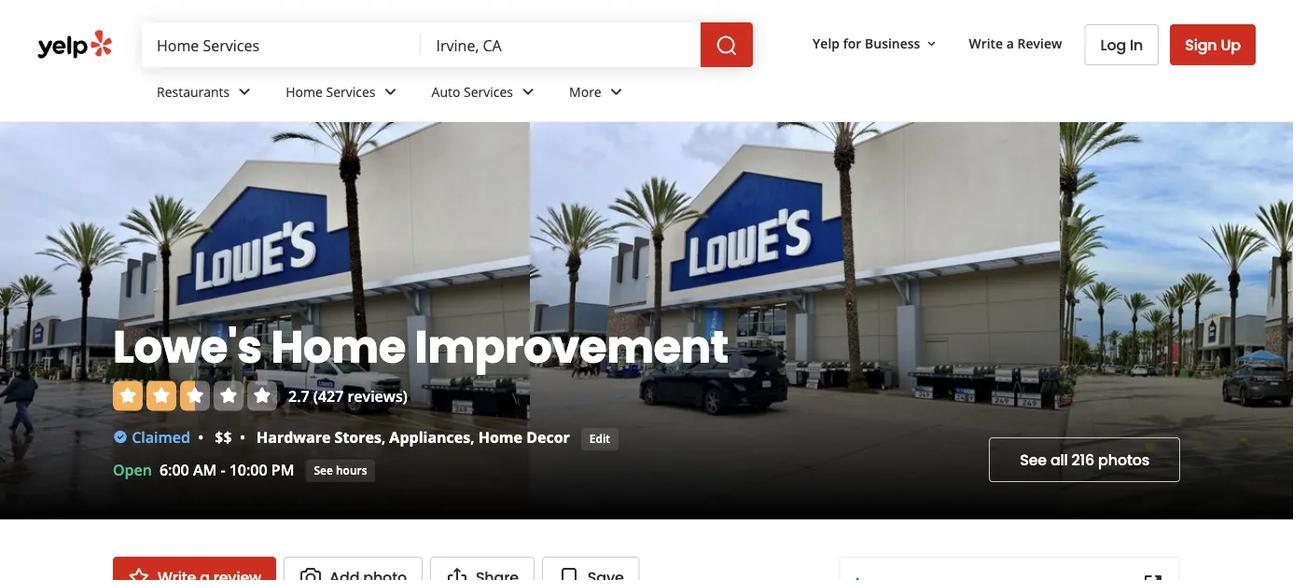 Task type: locate. For each thing, give the bounding box(es) containing it.
search image
[[716, 35, 738, 57]]

home decor link
[[478, 427, 570, 447]]

none field up 24 chevron down v2 icon
[[157, 35, 406, 55]]

hardware
[[257, 427, 331, 447]]

photo of lowe's home improvement - tustin, ca, us. heading in. image
[[0, 122, 530, 520], [530, 122, 1060, 520]]

24 chevron down v2 image inside home services link
[[379, 81, 402, 103]]

yelp
[[813, 34, 840, 52]]

1 horizontal spatial 24 chevron down v2 image
[[517, 81, 539, 103]]

see left hours
[[314, 463, 333, 478]]

home inside 'business categories' element
[[286, 83, 323, 100]]

216
[[1072, 450, 1095, 471]]

see for see all 216 photos
[[1020, 450, 1047, 471]]

services for auto services
[[464, 83, 513, 100]]

24 save outline v2 image
[[558, 566, 580, 580]]

24 chevron down v2 image for more
[[605, 81, 628, 103]]

up
[[1221, 34, 1241, 55]]

0 horizontal spatial ,
[[382, 427, 386, 447]]

1 horizontal spatial ,
[[471, 427, 475, 447]]

(427
[[313, 386, 344, 406]]

log
[[1101, 35, 1126, 56]]

16 claim filled v2 image
[[113, 430, 128, 445]]

2 24 chevron down v2 image from the left
[[517, 81, 539, 103]]

None field
[[157, 35, 406, 55], [436, 35, 686, 55]]

24 external link v2 image
[[1142, 573, 1165, 580]]

24 chevron down v2 image
[[379, 81, 402, 103], [517, 81, 539, 103], [605, 81, 628, 103]]

2 services from the left
[[464, 83, 513, 100]]

stores
[[335, 427, 382, 447]]

Find text field
[[157, 35, 406, 55]]

1 vertical spatial home
[[271, 316, 406, 379]]

0 horizontal spatial services
[[326, 83, 376, 100]]

,
[[382, 427, 386, 447], [471, 427, 475, 447]]

see all 216 photos
[[1020, 450, 1150, 471]]

see inside the see all 216 photos link
[[1020, 450, 1047, 471]]

home up 2.7 (427 reviews)
[[271, 316, 406, 379]]

0 vertical spatial home
[[286, 83, 323, 100]]

2 none field from the left
[[436, 35, 686, 55]]

24 chevron down v2 image right more
[[605, 81, 628, 103]]

0 horizontal spatial none field
[[157, 35, 406, 55]]

see left 'all'
[[1020, 450, 1047, 471]]

24 chevron down v2 image left the auto
[[379, 81, 402, 103]]

24 chevron down v2 image inside more link
[[605, 81, 628, 103]]

2 vertical spatial home
[[478, 427, 523, 447]]

a
[[1007, 34, 1014, 52]]

1 horizontal spatial none field
[[436, 35, 686, 55]]

2.7 (427 reviews)
[[288, 386, 408, 406]]

24 chevron down v2 image right auto services at the top left
[[517, 81, 539, 103]]

services right the auto
[[464, 83, 513, 100]]

see inside see hours link
[[314, 463, 333, 478]]

0 horizontal spatial see
[[314, 463, 333, 478]]

home services link
[[271, 67, 417, 121]]

services
[[326, 83, 376, 100], [464, 83, 513, 100]]

services down find text field
[[326, 83, 376, 100]]

pm
[[271, 460, 294, 480]]

$$
[[215, 427, 232, 447]]

home left the decor
[[478, 427, 523, 447]]

claimed
[[132, 427, 190, 447]]

none field find
[[157, 35, 406, 55]]

2 , from the left
[[471, 427, 475, 447]]

, left home decor link on the bottom left of page
[[471, 427, 475, 447]]

yelp for business
[[813, 34, 921, 52]]

see hours link
[[306, 460, 376, 482]]

24 star v2 image
[[128, 566, 150, 580]]

home
[[286, 83, 323, 100], [271, 316, 406, 379], [478, 427, 523, 447]]

(427 reviews) link
[[313, 386, 408, 406]]

see all 216 photos link
[[989, 438, 1181, 482]]

1 photo of lowe's home improvement - tustin, ca, us. heading in. image from the left
[[0, 122, 530, 520]]

log in link
[[1085, 24, 1159, 65]]

6:00
[[160, 460, 189, 480]]

am
[[193, 460, 217, 480]]

24 camera v2 image
[[300, 566, 322, 580]]

-
[[221, 460, 225, 480]]

2.7 star rating image
[[113, 381, 277, 411]]

restaurants link
[[142, 67, 271, 121]]

home down find field
[[286, 83, 323, 100]]

see
[[1020, 450, 1047, 471], [314, 463, 333, 478]]

24 chevron down v2 image for auto services
[[517, 81, 539, 103]]

for
[[843, 34, 862, 52]]

3 24 chevron down v2 image from the left
[[605, 81, 628, 103]]

24 chevron down v2 image inside auto services link
[[517, 81, 539, 103]]

edit
[[590, 431, 610, 447]]

1 horizontal spatial see
[[1020, 450, 1047, 471]]

2.7
[[288, 386, 310, 406]]

2 horizontal spatial 24 chevron down v2 image
[[605, 81, 628, 103]]

1 24 chevron down v2 image from the left
[[379, 81, 402, 103]]

none field up more
[[436, 35, 686, 55]]

0 horizontal spatial 24 chevron down v2 image
[[379, 81, 402, 103]]

auto services link
[[417, 67, 554, 121]]

, down reviews)
[[382, 427, 386, 447]]

photos
[[1098, 450, 1150, 471]]

home services
[[286, 83, 376, 100]]

10:00
[[229, 460, 267, 480]]

1 horizontal spatial services
[[464, 83, 513, 100]]

None search field
[[142, 22, 757, 67]]

1 none field from the left
[[157, 35, 406, 55]]

see hours
[[314, 463, 367, 478]]

decor
[[526, 427, 570, 447]]

1 services from the left
[[326, 83, 376, 100]]



Task type: describe. For each thing, give the bounding box(es) containing it.
log in
[[1101, 35, 1143, 56]]

appliances link
[[389, 427, 471, 447]]

write a review link
[[962, 26, 1070, 60]]

sign up link
[[1170, 24, 1256, 65]]

lowe's home improvement
[[113, 316, 729, 379]]

hours
[[336, 463, 367, 478]]

photo of lowe's home improvement - tustin, ca, us. outside. image
[[1060, 122, 1293, 520]]

see for see hours
[[314, 463, 333, 478]]

write
[[969, 34, 1003, 52]]

hardware stores link
[[257, 427, 382, 447]]

write a review
[[969, 34, 1062, 52]]

yelp for business button
[[805, 26, 947, 60]]

sign up
[[1185, 34, 1241, 55]]

improvement
[[415, 316, 729, 379]]

lowe's
[[113, 316, 262, 379]]

24 chevron down v2 image for home services
[[379, 81, 402, 103]]

more link
[[554, 67, 643, 121]]

review
[[1018, 34, 1062, 52]]

open
[[113, 460, 152, 480]]

1 , from the left
[[382, 427, 386, 447]]

24 chevron down v2 image
[[234, 81, 256, 103]]

more
[[569, 83, 602, 100]]

restaurants
[[157, 83, 230, 100]]

hardware stores , appliances , home decor
[[257, 427, 570, 447]]

16 chevron down v2 image
[[924, 36, 939, 51]]

reviews)
[[348, 386, 408, 406]]

business
[[865, 34, 921, 52]]

business categories element
[[142, 67, 1256, 121]]

all
[[1051, 450, 1068, 471]]

edit button
[[581, 428, 619, 451]]

Near text field
[[436, 35, 686, 55]]

none field near
[[436, 35, 686, 55]]

24 share v2 image
[[446, 566, 468, 580]]

2 photo of lowe's home improvement - tustin, ca, us. heading in. image from the left
[[530, 122, 1060, 520]]

in
[[1130, 35, 1143, 56]]

services for home services
[[326, 83, 376, 100]]

sign
[[1185, 34, 1217, 55]]

open 6:00 am - 10:00 pm
[[113, 460, 294, 480]]

auto services
[[432, 83, 513, 100]]

appliances
[[389, 427, 471, 447]]

auto
[[432, 83, 460, 100]]



Task type: vqa. For each thing, say whether or not it's contained in the screenshot.
bottom coaches
no



